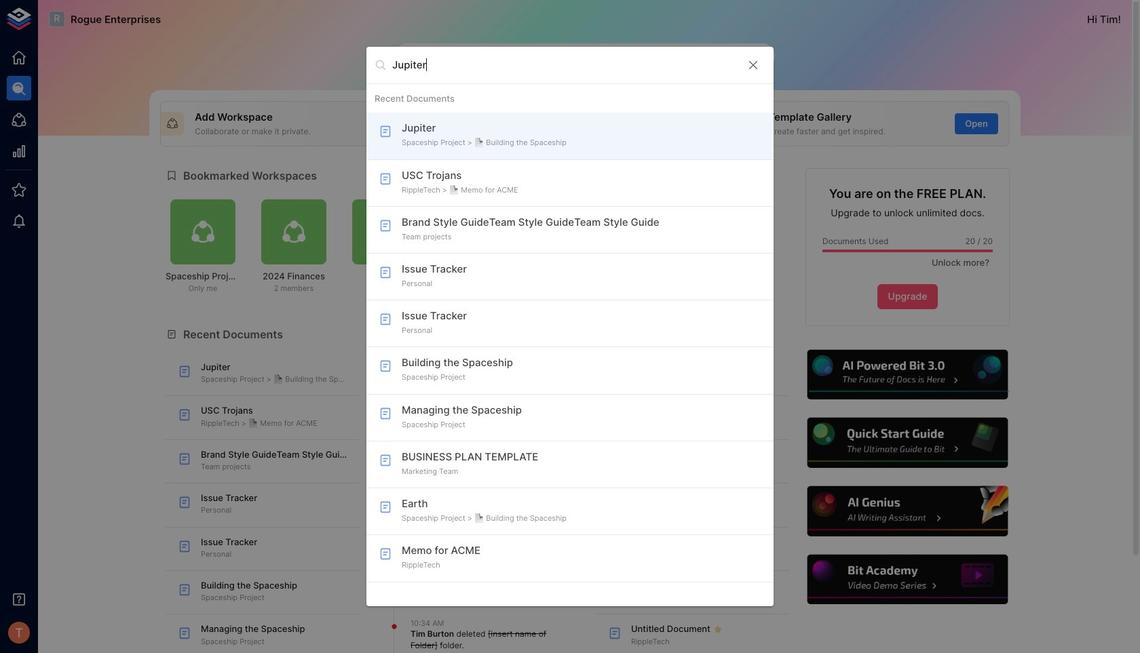 Task type: locate. For each thing, give the bounding box(es) containing it.
3 help image from the top
[[806, 485, 1010, 539]]

Search documents, folders and workspaces... text field
[[392, 55, 736, 75]]

help image
[[806, 348, 1010, 402], [806, 416, 1010, 470], [806, 485, 1010, 539], [806, 553, 1010, 607]]

1 help image from the top
[[806, 348, 1010, 402]]

dialog
[[367, 47, 774, 607]]

4 help image from the top
[[806, 553, 1010, 607]]

2 help image from the top
[[806, 416, 1010, 470]]



Task type: vqa. For each thing, say whether or not it's contained in the screenshot.
the rightmost the or
no



